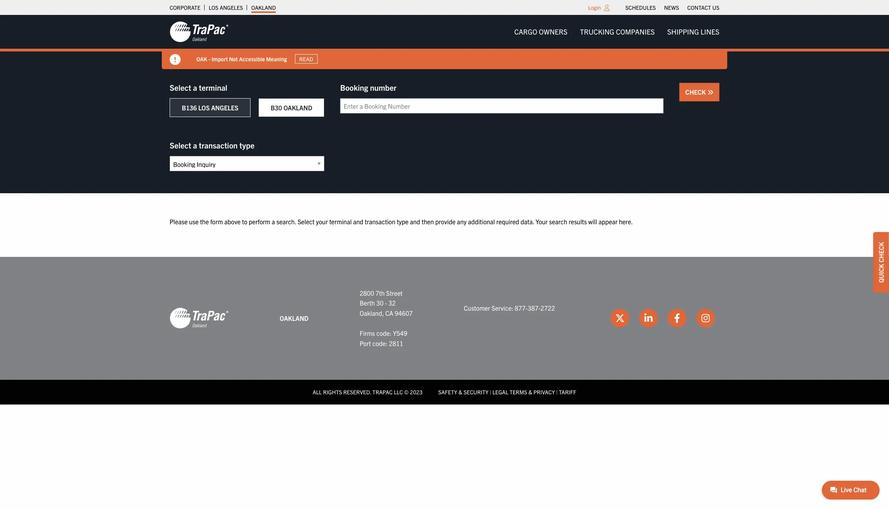 Task type: describe. For each thing, give the bounding box(es) containing it.
please
[[170, 218, 188, 226]]

will
[[589, 218, 598, 226]]

banner containing cargo owners
[[0, 15, 890, 69]]

1 vertical spatial code:
[[373, 339, 388, 347]]

oakland image for footer containing 2800 7th street
[[170, 308, 229, 330]]

schedules
[[626, 4, 656, 11]]

all rights reserved. trapac llc © 2023
[[313, 389, 423, 396]]

a for transaction
[[193, 140, 197, 150]]

©
[[405, 389, 409, 396]]

0 horizontal spatial transaction
[[199, 140, 238, 150]]

2722
[[541, 304, 556, 312]]

privacy
[[534, 389, 555, 396]]

legal terms & privacy link
[[493, 389, 555, 396]]

los angeles link
[[209, 2, 243, 13]]

berth
[[360, 299, 375, 307]]

customer service: 877-387-2722
[[464, 304, 556, 312]]

light image
[[605, 5, 610, 11]]

firms code:  y549 port code:  2811
[[360, 329, 408, 347]]

check inside 'button'
[[686, 88, 708, 96]]

b30
[[271, 104, 282, 112]]

2 & from the left
[[529, 389, 533, 396]]

0 vertical spatial solid image
[[170, 54, 181, 65]]

then
[[422, 218, 434, 226]]

a for terminal
[[193, 83, 197, 92]]

cargo
[[515, 27, 538, 36]]

the
[[200, 218, 209, 226]]

shipping lines link
[[662, 24, 726, 40]]

1 vertical spatial los
[[198, 104, 210, 112]]

0 vertical spatial oakland
[[251, 4, 276, 11]]

footer containing 2800 7th street
[[0, 257, 890, 405]]

read
[[300, 55, 313, 62]]

b136 los angeles
[[182, 104, 239, 112]]

1 horizontal spatial type
[[397, 218, 409, 226]]

required
[[497, 218, 520, 226]]

2023
[[410, 389, 423, 396]]

ca
[[386, 309, 394, 317]]

- inside 2800 7th street berth 30 - 32 oakland, ca 94607
[[385, 299, 387, 307]]

oakland link
[[251, 2, 276, 13]]

login link
[[589, 4, 602, 11]]

port
[[360, 339, 371, 347]]

provide
[[436, 218, 456, 226]]

use
[[189, 218, 199, 226]]

search
[[550, 218, 568, 226]]

- inside banner
[[209, 55, 211, 62]]

32
[[389, 299, 396, 307]]

contact
[[688, 4, 712, 11]]

rights
[[323, 389, 342, 396]]

please use the form above to perform a search. select your terminal and transaction type and then provide any additional required data. your search results will appear here.
[[170, 218, 633, 226]]

trucking
[[581, 27, 615, 36]]

reserved.
[[344, 389, 372, 396]]

los angeles
[[209, 4, 243, 11]]

cargo owners
[[515, 27, 568, 36]]

booking number
[[340, 83, 397, 92]]

solid image inside the check 'button'
[[708, 89, 714, 96]]

shipping
[[668, 27, 700, 36]]

terms
[[510, 389, 528, 396]]

data.
[[521, 218, 535, 226]]

news
[[665, 4, 680, 11]]

b136
[[182, 104, 197, 112]]

additional
[[468, 218, 495, 226]]

owners
[[539, 27, 568, 36]]

2 and from the left
[[410, 218, 421, 226]]

1 & from the left
[[459, 389, 463, 396]]

lines
[[701, 27, 720, 36]]

street
[[386, 289, 403, 297]]

7th
[[376, 289, 385, 297]]

2 | from the left
[[557, 389, 558, 396]]

corporate link
[[170, 2, 201, 13]]

1 and from the left
[[353, 218, 364, 226]]

form
[[210, 218, 223, 226]]

safety & security | legal terms & privacy | tariff
[[439, 389, 577, 396]]

shipping lines
[[668, 27, 720, 36]]

oakland inside footer
[[280, 314, 309, 322]]

trapac
[[373, 389, 393, 396]]

y549
[[393, 329, 408, 337]]

oak - import not accessible meaning
[[197, 55, 287, 62]]

security
[[464, 389, 489, 396]]



Task type: locate. For each thing, give the bounding box(es) containing it.
here.
[[620, 218, 633, 226]]

select a terminal
[[170, 83, 228, 92]]

0 vertical spatial check
[[686, 88, 708, 96]]

and
[[353, 218, 364, 226], [410, 218, 421, 226]]

1 horizontal spatial transaction
[[365, 218, 396, 226]]

your
[[316, 218, 328, 226]]

1 vertical spatial angeles
[[211, 104, 239, 112]]

&
[[459, 389, 463, 396], [529, 389, 533, 396]]

1 horizontal spatial terminal
[[330, 218, 352, 226]]

0 vertical spatial oakland image
[[170, 21, 229, 43]]

tariff
[[559, 389, 577, 396]]

quick
[[878, 264, 886, 283]]

1 oakland image from the top
[[170, 21, 229, 43]]

0 vertical spatial code:
[[377, 329, 392, 337]]

0 horizontal spatial check
[[686, 88, 708, 96]]

los right corporate link on the top
[[209, 4, 219, 11]]

menu bar up shipping
[[622, 2, 724, 13]]

oakland
[[251, 4, 276, 11], [284, 104, 313, 112], [280, 314, 309, 322]]

select a transaction type
[[170, 140, 255, 150]]

1 horizontal spatial |
[[557, 389, 558, 396]]

select left your
[[298, 218, 315, 226]]

login
[[589, 4, 602, 11]]

terminal right your
[[330, 218, 352, 226]]

appear
[[599, 218, 618, 226]]

2 vertical spatial a
[[272, 218, 275, 226]]

above
[[225, 218, 241, 226]]

-
[[209, 55, 211, 62], [385, 299, 387, 307]]

schedules link
[[626, 2, 656, 13]]

code:
[[377, 329, 392, 337], [373, 339, 388, 347]]

legal
[[493, 389, 509, 396]]

type
[[240, 140, 255, 150], [397, 218, 409, 226]]

0 horizontal spatial &
[[459, 389, 463, 396]]

Booking number text field
[[340, 98, 664, 114]]

1 vertical spatial oakland image
[[170, 308, 229, 330]]

footer
[[0, 257, 890, 405]]

menu bar inside banner
[[508, 24, 726, 40]]

877-
[[515, 304, 528, 312]]

trucking companies link
[[574, 24, 662, 40]]

0 vertical spatial los
[[209, 4, 219, 11]]

check
[[686, 88, 708, 96], [878, 242, 886, 263]]

0 horizontal spatial and
[[353, 218, 364, 226]]

b30 oakland
[[271, 104, 313, 112]]

- right 30
[[385, 299, 387, 307]]

| left legal
[[490, 389, 492, 396]]

terminal up the "b136 los angeles"
[[199, 83, 228, 92]]

| left tariff
[[557, 389, 558, 396]]

2 vertical spatial oakland
[[280, 314, 309, 322]]

a down b136
[[193, 140, 197, 150]]

all
[[313, 389, 322, 396]]

1 horizontal spatial &
[[529, 389, 533, 396]]

read link
[[295, 54, 318, 64]]

companies
[[616, 27, 655, 36]]

oakland image for banner containing cargo owners
[[170, 21, 229, 43]]

menu bar
[[622, 2, 724, 13], [508, 24, 726, 40]]

2 vertical spatial select
[[298, 218, 315, 226]]

0 horizontal spatial solid image
[[170, 54, 181, 65]]

tariff link
[[559, 389, 577, 396]]

387-
[[528, 304, 541, 312]]

to
[[242, 218, 248, 226]]

llc
[[394, 389, 403, 396]]

1 horizontal spatial -
[[385, 299, 387, 307]]

meaning
[[266, 55, 287, 62]]

oakland image
[[170, 21, 229, 43], [170, 308, 229, 330]]

1 vertical spatial terminal
[[330, 218, 352, 226]]

safety
[[439, 389, 458, 396]]

select
[[170, 83, 191, 92], [170, 140, 191, 150], [298, 218, 315, 226]]

2800 7th street berth 30 - 32 oakland, ca 94607
[[360, 289, 413, 317]]

0 vertical spatial transaction
[[199, 140, 238, 150]]

angeles left oakland link
[[220, 4, 243, 11]]

1 vertical spatial type
[[397, 218, 409, 226]]

select for select a transaction type
[[170, 140, 191, 150]]

0 horizontal spatial type
[[240, 140, 255, 150]]

0 vertical spatial type
[[240, 140, 255, 150]]

firms
[[360, 329, 375, 337]]

& right safety
[[459, 389, 463, 396]]

94607
[[395, 309, 413, 317]]

banner
[[0, 15, 890, 69]]

0 horizontal spatial terminal
[[199, 83, 228, 92]]

0 vertical spatial angeles
[[220, 4, 243, 11]]

a left search.
[[272, 218, 275, 226]]

0 vertical spatial select
[[170, 83, 191, 92]]

news link
[[665, 2, 680, 13]]

1 horizontal spatial and
[[410, 218, 421, 226]]

oakland,
[[360, 309, 384, 317]]

0 horizontal spatial |
[[490, 389, 492, 396]]

and right your
[[353, 218, 364, 226]]

contact us link
[[688, 2, 720, 13]]

and left then
[[410, 218, 421, 226]]

30
[[377, 299, 384, 307]]

1 vertical spatial select
[[170, 140, 191, 150]]

menu bar down light icon
[[508, 24, 726, 40]]

0 horizontal spatial -
[[209, 55, 211, 62]]

1 vertical spatial -
[[385, 299, 387, 307]]

number
[[370, 83, 397, 92]]

your
[[536, 218, 548, 226]]

select down b136
[[170, 140, 191, 150]]

a up b136
[[193, 83, 197, 92]]

|
[[490, 389, 492, 396], [557, 389, 558, 396]]

customer
[[464, 304, 491, 312]]

code: up 2811
[[377, 329, 392, 337]]

menu bar containing cargo owners
[[508, 24, 726, 40]]

not
[[229, 55, 238, 62]]

0 vertical spatial menu bar
[[622, 2, 724, 13]]

2 oakland image from the top
[[170, 308, 229, 330]]

corporate
[[170, 4, 201, 11]]

solid image
[[170, 54, 181, 65], [708, 89, 714, 96]]

1 vertical spatial transaction
[[365, 218, 396, 226]]

quick check
[[878, 242, 886, 283]]

0 vertical spatial a
[[193, 83, 197, 92]]

cargo owners link
[[508, 24, 574, 40]]

safety & security link
[[439, 389, 489, 396]]

select up b136
[[170, 83, 191, 92]]

1 vertical spatial menu bar
[[508, 24, 726, 40]]

us
[[713, 4, 720, 11]]

los right b136
[[198, 104, 210, 112]]

- right oak
[[209, 55, 211, 62]]

accessible
[[239, 55, 265, 62]]

& right "terms"
[[529, 389, 533, 396]]

contact us
[[688, 4, 720, 11]]

perform
[[249, 218, 271, 226]]

trucking companies
[[581, 27, 655, 36]]

quick check link
[[874, 232, 890, 293]]

menu bar containing schedules
[[622, 2, 724, 13]]

0 vertical spatial -
[[209, 55, 211, 62]]

transaction
[[199, 140, 238, 150], [365, 218, 396, 226]]

1 vertical spatial oakland
[[284, 104, 313, 112]]

1 vertical spatial check
[[878, 242, 886, 263]]

code: right the port
[[373, 339, 388, 347]]

any
[[457, 218, 467, 226]]

booking
[[340, 83, 369, 92]]

0 vertical spatial terminal
[[199, 83, 228, 92]]

1 vertical spatial solid image
[[708, 89, 714, 96]]

service:
[[492, 304, 514, 312]]

check button
[[680, 83, 720, 101]]

2800
[[360, 289, 374, 297]]

1 vertical spatial a
[[193, 140, 197, 150]]

oakland image inside banner
[[170, 21, 229, 43]]

oak
[[197, 55, 207, 62]]

angeles
[[220, 4, 243, 11], [211, 104, 239, 112]]

2811
[[389, 339, 404, 347]]

oakland image inside footer
[[170, 308, 229, 330]]

angeles down select a terminal
[[211, 104, 239, 112]]

1 horizontal spatial solid image
[[708, 89, 714, 96]]

select for select a terminal
[[170, 83, 191, 92]]

import
[[212, 55, 228, 62]]

1 horizontal spatial check
[[878, 242, 886, 263]]

results
[[569, 218, 587, 226]]

1 | from the left
[[490, 389, 492, 396]]

search.
[[277, 218, 296, 226]]



Task type: vqa. For each thing, say whether or not it's contained in the screenshot.
AVAILABILITY AT LAX
no



